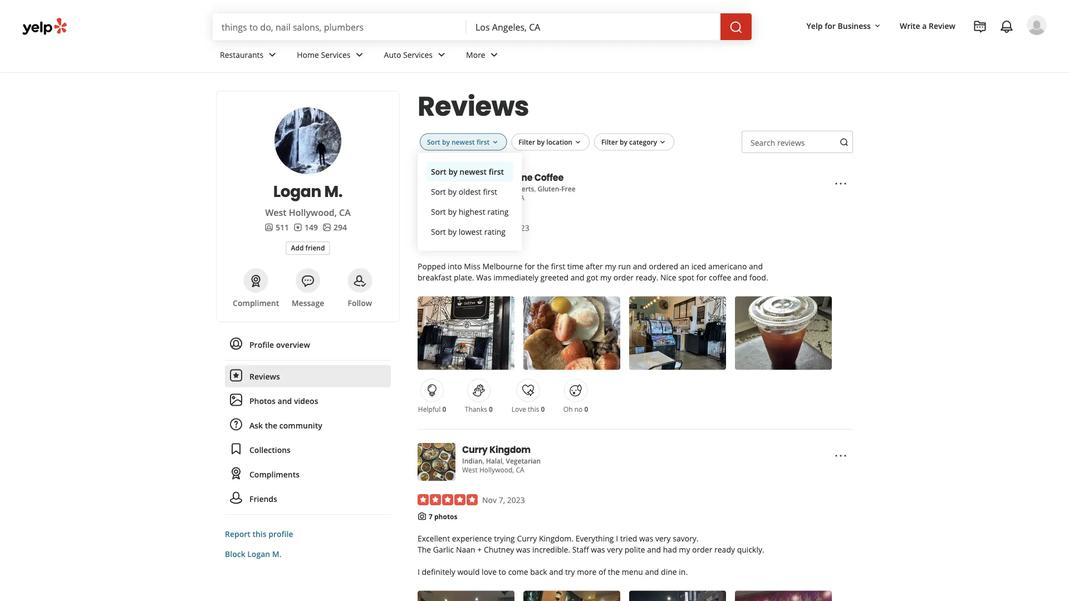 Task type: locate. For each thing, give the bounding box(es) containing it.
2 filter from the left
[[602, 137, 618, 146]]

services for auto services
[[403, 49, 433, 60]]

1 vertical spatial very
[[607, 545, 623, 555]]

1 vertical spatial west
[[265, 207, 287, 219]]

my right got
[[600, 272, 612, 283]]

more
[[466, 49, 486, 60]]

0 vertical spatial west
[[462, 193, 478, 202]]

&
[[485, 184, 490, 194]]

and left had
[[647, 545, 661, 555]]

miss
[[462, 171, 483, 184], [464, 261, 481, 272]]

0 vertical spatial hollywood,
[[480, 193, 514, 202]]

1 vertical spatial 5 star rating image
[[418, 495, 478, 506]]

west up sort by highest rating
[[462, 193, 478, 202]]

photos and videos
[[250, 396, 318, 406]]

0 vertical spatial ca
[[516, 193, 524, 202]]

add friend
[[291, 243, 325, 253]]

first inside dropdown button
[[477, 137, 490, 146]]

0 horizontal spatial reviews
[[250, 371, 280, 382]]

reviews up "photos"
[[250, 371, 280, 382]]

logan down report this profile
[[247, 549, 270, 560]]

compliment
[[233, 298, 279, 308]]

1 0 from the left
[[443, 405, 446, 414]]

  text field
[[742, 131, 853, 153]]

order for savory.
[[692, 545, 713, 555]]

yelp for business button
[[802, 16, 887, 36]]

1 vertical spatial 16 chevron down v2 image
[[574, 138, 583, 147]]

filters group
[[418, 133, 677, 251]]

2 categories element from the top
[[462, 456, 541, 466]]

menu image
[[834, 177, 848, 191]]

newest up coffee & tea link
[[460, 167, 487, 177]]

melbourne up 'tea'
[[484, 171, 533, 184]]

my inside excellent experience trying curry kingdom. everything i tried was very savory. the garlic naan + chutney was incredible. staff was very polite and had my order ready quickly.
[[679, 545, 690, 555]]

0 horizontal spatial ,
[[483, 457, 484, 466]]

and left dine
[[645, 567, 659, 578]]

24 chevron down v2 image
[[266, 48, 279, 62]]

1 vertical spatial reviews
[[250, 371, 280, 382]]

0 vertical spatial i
[[616, 534, 618, 544]]

1 nov from the top
[[482, 223, 497, 233]]

1 filter from the left
[[519, 137, 535, 146]]

by
[[442, 137, 450, 146], [537, 137, 545, 146], [620, 137, 628, 146], [449, 167, 458, 177], [448, 187, 457, 197], [448, 207, 457, 217], [448, 227, 457, 237]]

definitely
[[422, 567, 456, 578]]

by left oldest
[[448, 187, 457, 197]]

profile overview link
[[225, 334, 391, 356]]

2 (0 reactions) element from the left
[[489, 405, 493, 414]]

lowest
[[459, 227, 482, 237]]

0 vertical spatial sort by newest first
[[427, 137, 490, 146]]

by inside dropdown button
[[442, 137, 450, 146]]

i left the tried
[[616, 534, 618, 544]]

2 none field from the left
[[476, 21, 712, 33]]

0 horizontal spatial m.
[[272, 549, 282, 560]]

curry up indian
[[462, 444, 488, 456]]

for up immediately
[[525, 261, 535, 272]]

the inside 'ask the community' link
[[265, 420, 278, 431]]

0 vertical spatial curry
[[462, 444, 488, 456]]

photos
[[434, 240, 458, 249], [434, 512, 458, 522]]

1 horizontal spatial 16 chevron down v2 image
[[658, 138, 667, 147]]

categories element containing coffee & tea
[[462, 184, 576, 194]]

2 vertical spatial hollywood,
[[480, 466, 514, 475]]

0 horizontal spatial curry
[[462, 444, 488, 456]]

write a review
[[900, 20, 956, 31]]

0 vertical spatial melbourne
[[484, 171, 533, 184]]

1 horizontal spatial none field
[[476, 21, 712, 33]]

projects image
[[974, 20, 987, 33]]

, left halal
[[483, 457, 484, 466]]

reviews up sort by newest first dropdown button
[[418, 87, 529, 125]]

24 chevron down v2 image for more
[[488, 48, 501, 62]]

2 24 chevron down v2 image from the left
[[435, 48, 448, 62]]

this for 0
[[528, 405, 539, 414]]

sort by newest first up sort by newest first button
[[427, 137, 490, 146]]

my down "savory."
[[679, 545, 690, 555]]

services for home services
[[321, 49, 351, 60]]

0 horizontal spatial 24 chevron down v2 image
[[353, 48, 366, 62]]

my left run
[[605, 261, 616, 272]]

order for run
[[614, 272, 634, 283]]

16 chevron down v2 image
[[491, 138, 500, 147], [658, 138, 667, 147]]

5 star rating image up 4 photos
[[418, 222, 478, 233]]

Find text field
[[222, 21, 458, 33]]

1 5 star rating image from the top
[[418, 222, 478, 233]]

popped
[[418, 261, 446, 272]]

immediately
[[494, 272, 539, 283]]

24 collections v2 image
[[230, 443, 243, 456]]

first right oldest
[[483, 187, 497, 197]]

+
[[478, 545, 482, 555]]

16 chevron down v2 image right location
[[574, 138, 583, 147]]

24 chevron down v2 image
[[353, 48, 366, 62], [435, 48, 448, 62], [488, 48, 501, 62]]

order down run
[[614, 272, 634, 283]]

, down kingdom
[[503, 457, 504, 466]]

nov left 7,
[[482, 495, 497, 505]]

0 vertical spatial logan
[[273, 180, 321, 202]]

(0 reactions) element right thanks
[[489, 405, 493, 414]]

restaurants
[[220, 49, 264, 60]]

1 horizontal spatial order
[[692, 545, 713, 555]]

2 horizontal spatial was
[[639, 534, 654, 544]]

(0 reactions) element for love this 0
[[541, 405, 545, 414]]

miss inside popped into miss melbourne for the first time after my run and ordered an iced americano and breakfast plate. was immediately greeted and got my order ready. nice spot for coffee and food.
[[464, 261, 481, 272]]

0 horizontal spatial this
[[253, 529, 267, 539]]

sort by newest first for sort by newest first button
[[431, 167, 504, 177]]

reviews
[[778, 137, 805, 148]]

restaurants link
[[211, 40, 288, 72]]

first for sort by newest first button
[[489, 167, 504, 177]]

sort by newest first inside dropdown button
[[427, 137, 490, 146]]

2 vertical spatial west
[[462, 466, 478, 475]]

0 vertical spatial 2023
[[512, 223, 530, 233]]

1 (0 reactions) element from the left
[[443, 405, 446, 414]]

2 photos from the top
[[434, 512, 458, 522]]

3 (0 reactions) element from the left
[[541, 405, 545, 414]]

1 horizontal spatial filter
[[602, 137, 618, 146]]

none field find
[[222, 21, 458, 33]]

1 vertical spatial newest
[[460, 167, 487, 177]]

categories element for melbourne
[[462, 184, 576, 194]]

sort by newest first up oldest
[[431, 167, 504, 177]]

16 chevron down v2 image inside yelp for business button
[[873, 22, 882, 30]]

0 vertical spatial m.
[[324, 180, 343, 202]]

miss up oldest
[[462, 171, 483, 184]]

sort for sort by newest first dropdown button
[[427, 137, 441, 146]]

by for sort by lowest rating button at the top of page
[[448, 227, 457, 237]]

rating for sort by lowest rating
[[484, 227, 506, 237]]

24 chevron down v2 image right more
[[488, 48, 501, 62]]

services right home
[[321, 49, 351, 60]]

oh no 0
[[564, 405, 588, 414]]

16 chevron down v2 image right business
[[873, 22, 882, 30]]

1 horizontal spatial the
[[537, 261, 549, 272]]

2023 right 7,
[[507, 495, 525, 505]]

0 vertical spatial newest
[[452, 137, 475, 146]]

photos and videos link
[[225, 390, 391, 412]]

1 vertical spatial for
[[525, 261, 535, 272]]

1 vertical spatial this
[[253, 529, 267, 539]]

categories element containing indian
[[462, 456, 541, 466]]

0 horizontal spatial coffee
[[462, 184, 483, 194]]

sort up 4 photos
[[431, 227, 446, 237]]

None field
[[222, 21, 458, 33], [476, 21, 712, 33]]

2023 for kingdom
[[507, 495, 525, 505]]

ca down kingdom
[[516, 466, 524, 475]]

16 chevron down v2 image inside filter by location popup button
[[574, 138, 583, 147]]

1 vertical spatial rating
[[484, 227, 506, 237]]

2 vertical spatial my
[[679, 545, 690, 555]]

rating right lowest
[[484, 227, 506, 237]]

1 none field from the left
[[222, 21, 458, 33]]

1 24 chevron down v2 image from the left
[[353, 48, 366, 62]]

0 horizontal spatial filter
[[519, 137, 535, 146]]

16 chevron down v2 image right category
[[658, 138, 667, 147]]

1 horizontal spatial logan
[[273, 180, 321, 202]]

sort inside dropdown button
[[427, 137, 441, 146]]

3 0 from the left
[[541, 405, 545, 414]]

this right love
[[528, 405, 539, 414]]

by left location
[[537, 137, 545, 146]]

newest inside button
[[460, 167, 487, 177]]

highest
[[459, 207, 486, 217]]

2 5 star rating image from the top
[[418, 495, 478, 506]]

sort by oldest first
[[431, 187, 497, 197]]

None search field
[[213, 13, 754, 40]]

1 vertical spatial melbourne
[[483, 261, 523, 272]]

collections link
[[225, 439, 391, 461]]

0 vertical spatial 16 chevron down v2 image
[[873, 22, 882, 30]]

0 vertical spatial order
[[614, 272, 634, 283]]

24 photos v2 image
[[230, 394, 243, 407]]

photos element
[[323, 222, 347, 233]]

1 photos from the top
[[434, 240, 458, 249]]

order down "savory."
[[692, 545, 713, 555]]

by left highest
[[448, 207, 457, 217]]

and up "ready."
[[633, 261, 647, 272]]

24 chevron down v2 image right auto services on the left of the page
[[435, 48, 448, 62]]

ca up 294
[[339, 207, 351, 219]]

0 vertical spatial for
[[825, 20, 836, 31]]

sort up sort by newest first button
[[427, 137, 441, 146]]

yelp
[[807, 20, 823, 31]]

0 vertical spatial photos
[[434, 240, 458, 249]]

menu containing profile overview
[[225, 334, 391, 515]]

1 vertical spatial my
[[600, 272, 612, 283]]

24 chevron down v2 image inside auto services link
[[435, 48, 448, 62]]

ca down miss melbourne coffee link
[[516, 193, 524, 202]]

2 vertical spatial ca
[[516, 466, 524, 475]]

1 horizontal spatial for
[[697, 272, 707, 283]]

melbourne
[[484, 171, 533, 184], [483, 261, 523, 272]]

plate.
[[454, 272, 474, 283]]

first up greeted
[[551, 261, 565, 272]]

,
[[534, 184, 536, 194], [483, 457, 484, 466], [503, 457, 504, 466]]

sort down sort by oldest first
[[431, 207, 446, 217]]

24 chevron down v2 image inside more link
[[488, 48, 501, 62]]

0 horizontal spatial services
[[321, 49, 351, 60]]

menu
[[225, 334, 391, 515]]

filter left location
[[519, 137, 535, 146]]

0 right thanks
[[489, 405, 493, 414]]

0 vertical spatial this
[[528, 405, 539, 414]]

search
[[751, 137, 776, 148]]

gluten-
[[538, 184, 562, 194]]

hollywood, inside logan m. west hollywood, ca
[[289, 207, 337, 219]]

nov for kingdom
[[482, 495, 497, 505]]

curry inside excellent experience trying curry kingdom. everything i tried was very savory. the garlic naan + chutney was incredible. staff was very polite and had my order ready quickly.
[[517, 534, 537, 544]]

region
[[413, 122, 858, 602]]

reviews inside 'menu item'
[[250, 371, 280, 382]]

1 vertical spatial curry
[[517, 534, 537, 544]]

0 vertical spatial nov
[[482, 223, 497, 233]]

5 star rating image up 7 photos link
[[418, 495, 478, 506]]

0 horizontal spatial for
[[525, 261, 535, 272]]

miss inside miss melbourne coffee coffee & tea desserts , gluten-free west hollywood, ca
[[462, 171, 483, 184]]

business
[[838, 20, 871, 31]]

sort for sort by newest first button
[[431, 167, 447, 177]]

1 horizontal spatial 16 chevron down v2 image
[[873, 22, 882, 30]]

2 horizontal spatial ,
[[534, 184, 536, 194]]

staff
[[573, 545, 589, 555]]

home services
[[297, 49, 351, 60]]

2 nov from the top
[[482, 495, 497, 505]]

region containing miss melbourne coffee
[[413, 122, 858, 602]]

the right of
[[608, 567, 620, 578]]

first up sort by newest first button
[[477, 137, 490, 146]]

for right yelp
[[825, 20, 836, 31]]

1 vertical spatial i
[[418, 567, 420, 578]]

west up friends element
[[265, 207, 287, 219]]

ask the community link
[[225, 414, 391, 437]]

first for sort by oldest first button
[[483, 187, 497, 197]]

, left gluten-
[[534, 184, 536, 194]]

and left videos
[[278, 396, 292, 406]]

by for filter by location popup button
[[537, 137, 545, 146]]

16 chevron down v2 image inside filter by category popup button
[[658, 138, 667, 147]]

very up had
[[656, 534, 671, 544]]

1 vertical spatial coffee
[[462, 184, 483, 194]]

(0 reactions) element right helpful in the left of the page
[[443, 405, 446, 414]]

(0 reactions) element right no
[[585, 405, 588, 414]]

1 vertical spatial photos
[[434, 512, 458, 522]]

miss up plate.
[[464, 261, 481, 272]]

by up sort by newest first button
[[442, 137, 450, 146]]

was up come
[[516, 545, 531, 555]]

incredible.
[[533, 545, 571, 555]]

west left halal link
[[462, 466, 478, 475]]

desserts link
[[507, 184, 534, 194]]

0 vertical spatial categories element
[[462, 184, 576, 194]]

i definitely would love to come back and try more of the menu and dine in.
[[418, 567, 688, 578]]

0 horizontal spatial 16 chevron down v2 image
[[574, 138, 583, 147]]

melbourne inside miss melbourne coffee coffee & tea desserts , gluten-free west hollywood, ca
[[484, 171, 533, 184]]

1 horizontal spatial curry
[[517, 534, 537, 544]]

1 horizontal spatial coffee
[[535, 171, 564, 184]]

2 horizontal spatial 24 chevron down v2 image
[[488, 48, 501, 62]]

reviews
[[418, 87, 529, 125], [250, 371, 280, 382]]

was up polite
[[639, 534, 654, 544]]

1 vertical spatial ca
[[339, 207, 351, 219]]

1 categories element from the top
[[462, 184, 576, 194]]

nov 7, 2023
[[482, 495, 525, 505]]

0 horizontal spatial the
[[265, 420, 278, 431]]

16 chevron down v2 image up sort by newest first button
[[491, 138, 500, 147]]

24 compliment v2 image
[[230, 467, 243, 480]]

1 horizontal spatial ,
[[503, 457, 504, 466]]

1 vertical spatial hollywood,
[[289, 207, 337, 219]]

1 16 chevron down v2 image from the left
[[491, 138, 500, 147]]

and left try
[[549, 567, 563, 578]]

1 vertical spatial 2023
[[507, 495, 525, 505]]

2 0 from the left
[[489, 405, 493, 414]]

message image
[[301, 275, 315, 288]]

chutney
[[484, 545, 514, 555]]

1 horizontal spatial services
[[403, 49, 433, 60]]

friends
[[250, 494, 277, 504]]

by for filter by category popup button
[[620, 137, 628, 146]]

this inside region
[[528, 405, 539, 414]]

(0 reactions) element right love
[[541, 405, 545, 414]]

2 horizontal spatial for
[[825, 20, 836, 31]]

1 horizontal spatial was
[[591, 545, 605, 555]]

i left definitely
[[418, 567, 420, 578]]

3 24 chevron down v2 image from the left
[[488, 48, 501, 62]]

sort for sort by oldest first button
[[431, 187, 446, 197]]

logan up the 16 review v2 image
[[273, 180, 321, 202]]

5 star rating image for curry kingdom
[[418, 495, 478, 506]]

photos right the 7
[[434, 512, 458, 522]]

very
[[656, 534, 671, 544], [607, 545, 623, 555]]

halal
[[486, 457, 503, 466]]

(0 reactions) element
[[443, 405, 446, 414], [489, 405, 493, 414], [541, 405, 545, 414], [585, 405, 588, 414]]

0 right helpful in the left of the page
[[443, 405, 446, 414]]

1 horizontal spatial this
[[528, 405, 539, 414]]

no
[[575, 405, 583, 414]]

sort by lowest rating button
[[427, 222, 513, 242]]

i
[[616, 534, 618, 544], [418, 567, 420, 578]]

order inside popped into miss melbourne for the first time after my run and ordered an iced americano and breakfast plate. was immediately greeted and got my order ready. nice spot for coffee and food.
[[614, 272, 634, 283]]

by for sort by newest first button
[[449, 167, 458, 177]]

hollywood, inside miss melbourne coffee coffee & tea desserts , gluten-free west hollywood, ca
[[480, 193, 514, 202]]

spot
[[679, 272, 695, 283]]

0 vertical spatial miss
[[462, 171, 483, 184]]

ready.
[[636, 272, 659, 283]]

24 chevron down v2 image left auto on the left of page
[[353, 48, 366, 62]]

1 horizontal spatial very
[[656, 534, 671, 544]]

0
[[443, 405, 446, 414], [489, 405, 493, 414], [541, 405, 545, 414], [585, 405, 588, 414]]

sort by newest first inside button
[[431, 167, 504, 177]]

0 horizontal spatial order
[[614, 272, 634, 283]]

rating
[[488, 207, 509, 217], [484, 227, 506, 237]]

first up 'tea'
[[489, 167, 504, 177]]

by left category
[[620, 137, 628, 146]]

was down everything
[[591, 545, 605, 555]]

newest inside dropdown button
[[452, 137, 475, 146]]

order
[[614, 272, 634, 283], [692, 545, 713, 555]]

hollywood,
[[480, 193, 514, 202], [289, 207, 337, 219], [480, 466, 514, 475]]

1 vertical spatial miss
[[464, 261, 481, 272]]

16 chevron down v2 image
[[873, 22, 882, 30], [574, 138, 583, 147]]

1 vertical spatial nov
[[482, 495, 497, 505]]

m. up photos element
[[324, 180, 343, 202]]

ready
[[715, 545, 735, 555]]

auto services
[[384, 49, 433, 60]]

coffee up gluten-
[[535, 171, 564, 184]]

miss melbourne coffee link
[[462, 171, 564, 184]]

0 vertical spatial 5 star rating image
[[418, 222, 478, 233]]

photos for 7 photos
[[434, 512, 458, 522]]

first
[[477, 137, 490, 146], [489, 167, 504, 177], [483, 187, 497, 197], [551, 261, 565, 272]]

24 friends v2 image
[[230, 492, 243, 505]]

0 vertical spatial my
[[605, 261, 616, 272]]

photos right 4 at the left top
[[434, 240, 458, 249]]

2 services from the left
[[403, 49, 433, 60]]

2 16 chevron down v2 image from the left
[[658, 138, 667, 147]]

miss melbourne coffee coffee & tea desserts , gluten-free west hollywood, ca
[[462, 171, 576, 202]]

2 horizontal spatial the
[[608, 567, 620, 578]]

0 horizontal spatial none field
[[222, 21, 458, 33]]

none field up home services link
[[222, 21, 458, 33]]

16 chevron down v2 image inside sort by newest first dropdown button
[[491, 138, 500, 147]]

oh
[[564, 405, 573, 414]]

0 vertical spatial the
[[537, 261, 549, 272]]

24 chevron down v2 image inside home services link
[[353, 48, 366, 62]]

1 horizontal spatial 24 chevron down v2 image
[[435, 48, 448, 62]]

ca inside logan m. west hollywood, ca
[[339, 207, 351, 219]]

2023 right "10,"
[[512, 223, 530, 233]]

reviews element
[[294, 222, 318, 233]]

m. down profile
[[272, 549, 282, 560]]

report this profile link
[[225, 529, 293, 539]]

0 vertical spatial rating
[[488, 207, 509, 217]]

1 vertical spatial categories element
[[462, 456, 541, 466]]

profile
[[269, 529, 293, 539]]

coffee left &
[[462, 184, 483, 194]]

categories element
[[462, 184, 576, 194], [462, 456, 541, 466]]

this
[[528, 405, 539, 414], [253, 529, 267, 539]]

filter left category
[[602, 137, 618, 146]]

west
[[462, 193, 478, 202], [265, 207, 287, 219], [462, 466, 478, 475]]

sort by highest rating button
[[427, 202, 513, 222]]

none field up the business categories element
[[476, 21, 712, 33]]

0 right no
[[585, 405, 588, 414]]

1 vertical spatial m.
[[272, 549, 282, 560]]

desserts
[[507, 184, 534, 194]]

5 star rating image
[[418, 222, 478, 233], [418, 495, 478, 506]]

1 horizontal spatial m.
[[324, 180, 343, 202]]

ordered
[[649, 261, 678, 272]]

nov left "10,"
[[482, 223, 497, 233]]

was
[[476, 272, 492, 283]]

0 horizontal spatial 16 chevron down v2 image
[[491, 138, 500, 147]]

24 profile v2 image
[[230, 337, 243, 351]]

garlic
[[433, 545, 454, 555]]

very down the tried
[[607, 545, 623, 555]]

1 vertical spatial order
[[692, 545, 713, 555]]

24 review v2 image
[[230, 369, 243, 382]]

home services link
[[288, 40, 375, 72]]

sort left oldest
[[431, 187, 446, 197]]

services right auto on the left of page
[[403, 49, 433, 60]]

16 chevron down v2 image for business
[[873, 22, 882, 30]]

rating up "10,"
[[488, 207, 509, 217]]

ca
[[516, 193, 524, 202], [339, 207, 351, 219], [516, 466, 524, 475]]

my for time
[[600, 272, 612, 283]]

order inside excellent experience trying curry kingdom. everything i tried was very savory. the garlic naan + chutney was incredible. staff was very polite and had my order ready quickly.
[[692, 545, 713, 555]]

16 friends v2 image
[[265, 223, 274, 232]]

filter by location button
[[512, 133, 590, 151]]

logan inside logan m. west hollywood, ca
[[273, 180, 321, 202]]

by up sort by oldest first
[[449, 167, 458, 177]]

the up greeted
[[537, 261, 549, 272]]

1 services from the left
[[321, 49, 351, 60]]

sort up sort by oldest first
[[431, 167, 447, 177]]

hollywood, inside curry kingdom indian , halal , vegetarian west hollywood, ca
[[480, 466, 514, 475]]

category
[[629, 137, 657, 146]]

review
[[929, 20, 956, 31]]

0 horizontal spatial logan
[[247, 549, 270, 560]]

2 vertical spatial for
[[697, 272, 707, 283]]

melbourne up immediately
[[483, 261, 523, 272]]

bob b. image
[[1027, 15, 1047, 35]]

curry right trying
[[517, 534, 537, 544]]

2 vertical spatial the
[[608, 567, 620, 578]]

0 vertical spatial reviews
[[418, 87, 529, 125]]

0 right love
[[541, 405, 545, 414]]

block logan m. button
[[225, 549, 282, 560]]

by up 4 photos
[[448, 227, 457, 237]]

4 (0 reactions) element from the left
[[585, 405, 588, 414]]

1 vertical spatial sort by newest first
[[431, 167, 504, 177]]

0 horizontal spatial i
[[418, 567, 420, 578]]

1 horizontal spatial i
[[616, 534, 618, 544]]

for down iced in the right top of the page
[[697, 272, 707, 283]]

menu image
[[834, 450, 848, 463]]

the right ask
[[265, 420, 278, 431]]



Task type: vqa. For each thing, say whether or not it's contained in the screenshot.
Sticky Rice w/ Sausage or Cha Lua
no



Task type: describe. For each thing, give the bounding box(es) containing it.
more
[[577, 567, 597, 578]]

7,
[[499, 495, 505, 505]]

popped into miss melbourne for the first time after my run and ordered an iced americano and breakfast plate. was immediately greeted and got my order ready. nice spot for coffee and food.
[[418, 261, 769, 283]]

(0 reactions) element for helpful 0
[[443, 405, 446, 414]]

greeted
[[541, 272, 569, 283]]

write
[[900, 20, 921, 31]]

report
[[225, 529, 251, 539]]

(0 reactions) element for thanks 0
[[489, 405, 493, 414]]

7
[[429, 512, 433, 522]]

24 chevron down v2 image for auto services
[[435, 48, 448, 62]]

m. inside logan m. west hollywood, ca
[[324, 180, 343, 202]]

of
[[599, 567, 606, 578]]

0 vertical spatial very
[[656, 534, 671, 544]]

nov for melbourne
[[482, 223, 497, 233]]

2023 for melbourne
[[512, 223, 530, 233]]

the
[[418, 545, 431, 555]]

trying
[[494, 534, 515, 544]]

auto
[[384, 49, 401, 60]]

the inside popped into miss melbourne for the first time after my run and ordered an iced americano and breakfast plate. was immediately greeted and got my order ready. nice spot for coffee and food.
[[537, 261, 549, 272]]

for inside button
[[825, 20, 836, 31]]

follow
[[348, 298, 372, 308]]

1 horizontal spatial reviews
[[418, 87, 529, 125]]

curry inside curry kingdom indian , halal , vegetarian west hollywood, ca
[[462, 444, 488, 456]]

indian link
[[462, 457, 483, 466]]

0 horizontal spatial very
[[607, 545, 623, 555]]

dine
[[661, 567, 677, 578]]

i inside excellent experience trying curry kingdom. everything i tried was very savory. the garlic naan + chutney was incredible. staff was very polite and had my order ready quickly.
[[616, 534, 618, 544]]

my for tried
[[679, 545, 690, 555]]

search image
[[730, 21, 743, 34]]

naan
[[456, 545, 476, 555]]

melbourne inside popped into miss melbourne for the first time after my run and ordered an iced americano and breakfast plate. was immediately greeted and got my order ready. nice spot for coffee and food.
[[483, 261, 523, 272]]

149
[[305, 222, 318, 233]]

24 questions v2 image
[[230, 418, 243, 431]]

thanks
[[465, 405, 487, 414]]

sort by lowest rating
[[431, 227, 506, 237]]

friends menu item
[[225, 488, 391, 515]]

love
[[482, 567, 497, 578]]

by for sort by highest rating button
[[448, 207, 457, 217]]

categories element for kingdom
[[462, 456, 541, 466]]

first inside popped into miss melbourne for the first time after my run and ordered an iced americano and breakfast plate. was immediately greeted and got my order ready. nice spot for coffee and food.
[[551, 261, 565, 272]]

report this profile
[[225, 529, 293, 539]]

to
[[499, 567, 506, 578]]

, inside miss melbourne coffee coffee & tea desserts , gluten-free west hollywood, ca
[[534, 184, 536, 194]]

24 chevron down v2 image for home services
[[353, 48, 366, 62]]

filter by category button
[[594, 133, 675, 151]]

16 chevron down v2 image for sort by newest first
[[491, 138, 500, 147]]

nov 10, 2023
[[482, 223, 530, 233]]

food.
[[750, 272, 769, 283]]

oldest
[[459, 187, 481, 197]]

none field near
[[476, 21, 712, 33]]

coffee
[[709, 272, 732, 283]]

and inside excellent experience trying curry kingdom. everything i tried was very savory. the garlic naan + chutney was incredible. staff was very polite and had my order ready quickly.
[[647, 545, 661, 555]]

newest for sort by newest first dropdown button
[[452, 137, 475, 146]]

sort by newest first button
[[420, 133, 507, 151]]

first for sort by newest first dropdown button
[[477, 137, 490, 146]]

kingdom
[[490, 444, 531, 456]]

follow image
[[353, 275, 367, 288]]

friends link
[[225, 488, 391, 510]]

location
[[547, 137, 573, 146]]

sort by newest first for sort by newest first dropdown button
[[427, 137, 490, 146]]

overview
[[276, 340, 310, 350]]

breakfast
[[418, 272, 452, 283]]

sort for sort by highest rating button
[[431, 207, 446, 217]]

curry kingdom link
[[462, 443, 531, 457]]

filter for filter by location
[[519, 137, 535, 146]]

collections
[[250, 445, 291, 455]]

and up food.
[[749, 261, 763, 272]]

profile
[[250, 340, 274, 350]]

16 review v2 image
[[294, 223, 302, 232]]

photos for 4 photos
[[434, 240, 458, 249]]

notifications image
[[1000, 20, 1014, 33]]

quickly.
[[737, 545, 765, 555]]

filter for filter by category
[[602, 137, 618, 146]]

gluten-free link
[[538, 184, 576, 194]]

and down americano
[[734, 272, 748, 283]]

reviews menu item
[[225, 365, 391, 388]]

logan m. west hollywood, ca
[[265, 180, 351, 219]]

curry kingdom indian , halal , vegetarian west hollywood, ca
[[462, 444, 541, 475]]

savory.
[[673, 534, 699, 544]]

Near text field
[[476, 21, 712, 33]]

experience
[[452, 534, 492, 544]]

4 photos
[[429, 240, 458, 249]]

americano
[[709, 261, 747, 272]]

nice
[[661, 272, 677, 283]]

friend
[[306, 243, 325, 253]]

4
[[429, 240, 433, 249]]

friends element
[[265, 222, 289, 233]]

(0 reactions) element for oh no 0
[[585, 405, 588, 414]]

west inside miss melbourne coffee coffee & tea desserts , gluten-free west hollywood, ca
[[462, 193, 478, 202]]

block
[[225, 549, 245, 560]]

this for profile
[[253, 529, 267, 539]]

home
[[297, 49, 319, 60]]

block logan m.
[[225, 549, 282, 560]]

filter by location
[[519, 137, 573, 146]]

16 chevron down v2 image for filter by category
[[658, 138, 667, 147]]

business categories element
[[211, 40, 1047, 72]]

sort by highest rating
[[431, 207, 509, 217]]

west inside logan m. west hollywood, ca
[[265, 207, 287, 219]]

0 horizontal spatial was
[[516, 545, 531, 555]]

profile overview
[[250, 340, 310, 350]]

1 vertical spatial logan
[[247, 549, 270, 560]]

rating for sort by highest rating
[[488, 207, 509, 217]]

love
[[512, 405, 526, 414]]

newest for sort by newest first button
[[460, 167, 487, 177]]

message
[[292, 298, 324, 308]]

reviews link
[[225, 365, 391, 388]]

ca inside miss melbourne coffee coffee & tea desserts , gluten-free west hollywood, ca
[[516, 193, 524, 202]]

halal link
[[486, 457, 503, 466]]

compliment image
[[249, 275, 263, 288]]

write a review link
[[896, 16, 960, 36]]

by for sort by oldest first button
[[448, 187, 457, 197]]

excellent experience trying curry kingdom. everything i tried was very savory. the garlic naan + chutney was incredible. staff was very polite and had my order ready quickly.
[[418, 534, 765, 555]]

5 star rating image for miss melbourne coffee
[[418, 222, 478, 233]]

in.
[[679, 567, 688, 578]]

helpful
[[418, 405, 441, 414]]

west inside curry kingdom indian , halal , vegetarian west hollywood, ca
[[462, 466, 478, 475]]

0 vertical spatial coffee
[[535, 171, 564, 184]]

profile overview menu item
[[225, 334, 391, 361]]

sort by newest first button
[[427, 162, 513, 182]]

and down time
[[571, 272, 585, 283]]

4 0 from the left
[[585, 405, 588, 414]]

294
[[334, 222, 347, 233]]

16 camera v2 image
[[418, 512, 427, 521]]

sort by oldest first button
[[427, 182, 513, 202]]

menu
[[622, 567, 643, 578]]

tried
[[620, 534, 637, 544]]

16 chevron down v2 image for location
[[574, 138, 583, 147]]

more link
[[457, 40, 510, 72]]

vegetarian link
[[506, 457, 541, 466]]

photos
[[250, 396, 276, 406]]

by for sort by newest first dropdown button
[[442, 137, 450, 146]]

videos
[[294, 396, 318, 406]]

time
[[567, 261, 584, 272]]

sort for sort by lowest rating button at the top of page
[[431, 227, 446, 237]]

after
[[586, 261, 603, 272]]

user actions element
[[798, 14, 1063, 82]]

love this 0
[[512, 405, 545, 414]]

add friend button
[[286, 242, 330, 255]]

kingdom.
[[539, 534, 574, 544]]

compliments link
[[225, 463, 391, 486]]

search image
[[840, 138, 849, 147]]

16 photos v2 image
[[323, 223, 331, 232]]

excellent
[[418, 534, 450, 544]]

ca inside curry kingdom indian , halal , vegetarian west hollywood, ca
[[516, 466, 524, 475]]



